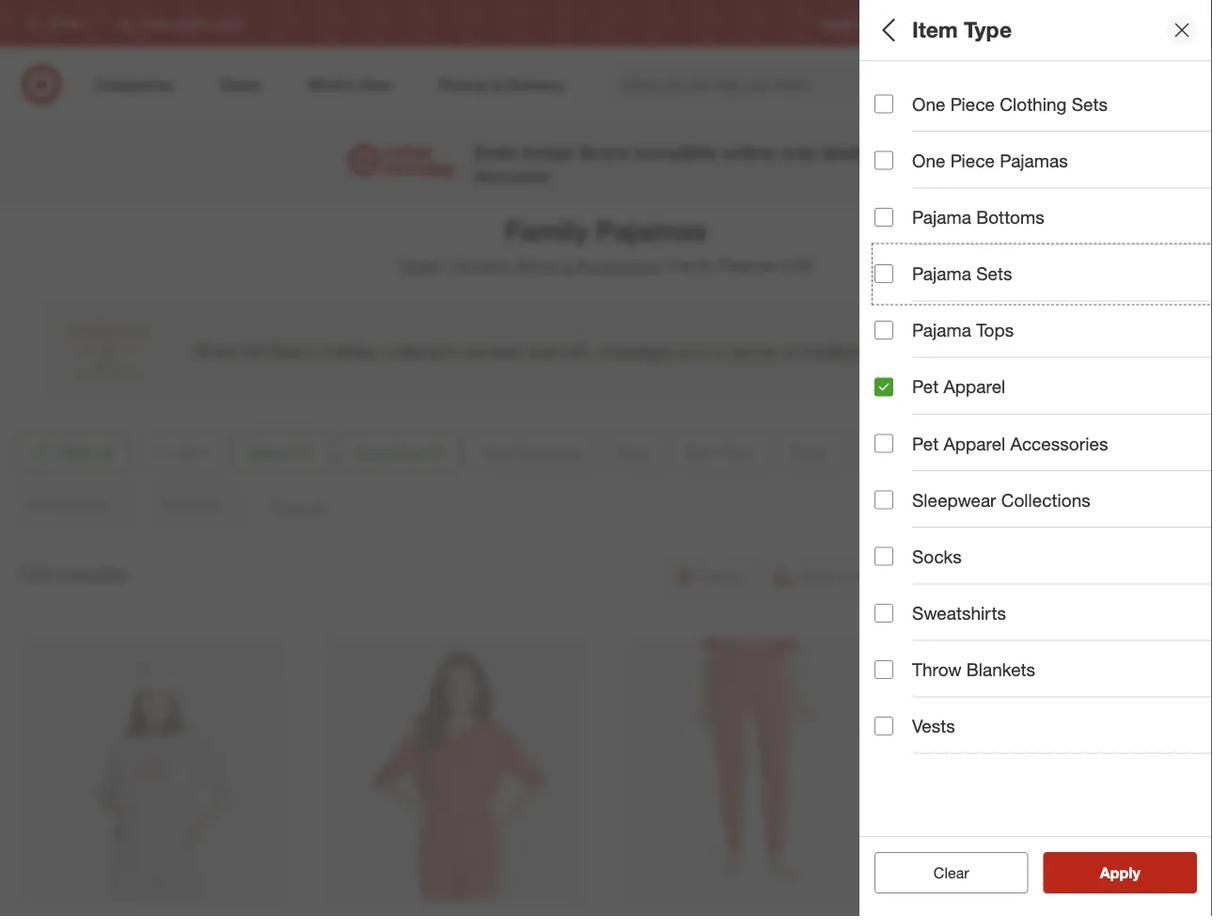 Task type: locate. For each thing, give the bounding box(es) containing it.
type inside item type pet apparel
[[918, 206, 957, 227]]

results inside button
[[1112, 863, 1160, 882]]

&
[[563, 256, 573, 275]]

0 vertical spatial one
[[912, 93, 946, 115]]

3 pajama from the top
[[912, 319, 972, 341]]

size right deals
[[875, 146, 910, 168]]

size button
[[875, 127, 1212, 193]]

price button
[[875, 390, 1212, 456]]

one right one piece clothing sets checkbox on the top
[[912, 93, 946, 115]]

1 horizontal spatial /
[[663, 256, 668, 275]]

0 vertical spatial results
[[57, 561, 127, 588]]

sets up the tops
[[977, 263, 1012, 284]]

pet
[[875, 230, 894, 246], [912, 376, 939, 398], [912, 433, 939, 454]]

pet down price
[[912, 433, 939, 454]]

apparel
[[898, 230, 944, 246], [944, 376, 1006, 398], [944, 433, 1006, 454]]

1 vertical spatial accessories
[[1011, 433, 1108, 454]]

Vests checkbox
[[875, 717, 894, 736]]

by
[[918, 673, 938, 695]]

type right pajama bottoms option
[[918, 206, 957, 227]]

type inside item type dialog
[[964, 17, 1012, 43]]

christmas
[[875, 362, 935, 378]]

1 vertical spatial pajamas
[[596, 214, 708, 247]]

one piece pajamas
[[912, 150, 1068, 171]]

piece
[[951, 93, 995, 115], [951, 150, 995, 171]]

2 vertical spatial pet
[[912, 433, 939, 454]]

find stores
[[1144, 16, 1201, 31]]

apparel down pajama tops
[[944, 376, 1006, 398]]

item inside dialog
[[912, 17, 958, 43]]

0 vertical spatial accessories
[[577, 256, 659, 275]]

clear button
[[875, 852, 1029, 894]]

1 clear from the left
[[924, 863, 960, 882]]

one for one piece clothing sets
[[912, 93, 946, 115]]

size
[[875, 81, 910, 102], [875, 146, 910, 168]]

one right one piece pajamas option
[[912, 150, 946, 171]]

socks
[[912, 546, 962, 567]]

sets
[[1072, 93, 1108, 115], [977, 263, 1012, 284]]

1 vertical spatial pajama
[[912, 263, 972, 284]]

pet down pajama bottoms option
[[875, 230, 894, 246]]

0 horizontal spatial pajamas
[[596, 214, 708, 247]]

1 vertical spatial apparel
[[944, 376, 1006, 398]]

results for 133 results
[[57, 561, 127, 588]]

piece up pajama bottoms on the right top
[[951, 150, 995, 171]]

pajama sets
[[912, 263, 1012, 284]]

clear for clear all
[[924, 863, 960, 882]]

incredible
[[634, 141, 718, 163]]

size for size
[[875, 146, 910, 168]]

0 vertical spatial size
[[875, 81, 910, 102]]

What can we help you find? suggestions appear below search field
[[610, 64, 974, 105]]

pajama up wondershop
[[912, 263, 972, 284]]

vests
[[912, 715, 955, 737]]

only
[[781, 141, 817, 163]]

2 vertical spatial pajamas
[[719, 256, 776, 275]]

redcard link
[[976, 15, 1021, 32]]

pajamas down ends today! score incredible online-only deals start saving
[[596, 214, 708, 247]]

accessories inside item type dialog
[[1011, 433, 1108, 454]]

0 horizontal spatial type
[[918, 206, 957, 227]]

rating
[[930, 607, 985, 629]]

1 one from the top
[[912, 93, 946, 115]]

pajama down wondershop
[[912, 319, 972, 341]]

0 vertical spatial pajamas
[[1000, 150, 1068, 171]]

pet apparel accessories
[[912, 433, 1108, 454]]

1 pajama from the top
[[912, 206, 972, 228]]

1 vertical spatial size
[[875, 146, 910, 168]]

Throw Blankets checkbox
[[875, 660, 894, 679]]

0 horizontal spatial sets
[[977, 263, 1012, 284]]

score
[[579, 141, 629, 163]]

0 horizontal spatial results
[[57, 561, 127, 588]]

online-
[[723, 141, 781, 163]]

Pajama Tops checkbox
[[875, 321, 894, 340]]

tops
[[977, 319, 1014, 341]]

piece up one piece pajamas
[[951, 93, 995, 115]]

apply button
[[1044, 852, 1197, 894]]

pajama for pajama tops
[[912, 319, 972, 341]]

pajamas down clothing
[[1000, 150, 1068, 171]]

0 vertical spatial pet
[[875, 230, 894, 246]]

1 vertical spatial piece
[[951, 150, 995, 171]]

2 horizontal spatial pajamas
[[1000, 150, 1068, 171]]

clear inside the clear all button
[[924, 863, 960, 882]]

1 vertical spatial item
[[875, 206, 913, 227]]

pet for pet apparel
[[912, 376, 939, 398]]

redcard
[[976, 16, 1021, 31]]

pet down occasion
[[912, 376, 939, 398]]

sets right clothing
[[1072, 93, 1108, 115]]

type
[[964, 17, 1012, 43], [918, 206, 957, 227]]

0 vertical spatial piece
[[951, 93, 995, 115]]

1 vertical spatial type
[[918, 206, 957, 227]]

piece for clothing
[[951, 93, 995, 115]]

0 horizontal spatial accessories
[[577, 256, 659, 275]]

2 one from the top
[[912, 150, 946, 171]]

item type
[[912, 17, 1012, 43]]

size down all
[[875, 81, 910, 102]]

Pet Apparel checkbox
[[875, 377, 894, 396]]

target link
[[399, 256, 440, 275]]

0 vertical spatial family
[[505, 214, 589, 247]]

brand wondershop
[[875, 271, 950, 312]]

all
[[875, 17, 901, 43]]

item inside item type pet apparel
[[875, 206, 913, 227]]

results right 133
[[57, 561, 127, 588]]

ends today! score incredible online-only deals start saving
[[474, 141, 867, 184]]

clear inside clear button
[[934, 863, 969, 882]]

sold
[[875, 673, 913, 695]]

Sleepwear Collections checkbox
[[875, 491, 894, 509]]

1 horizontal spatial sets
[[1072, 93, 1108, 115]]

one for one piece pajamas
[[912, 150, 946, 171]]

deals button
[[875, 456, 1212, 522]]

/
[[444, 256, 449, 275], [663, 256, 668, 275]]

deals
[[875, 476, 923, 497]]

clear all
[[924, 863, 979, 882]]

apparel up brand
[[898, 230, 944, 246]]

pajama right pajama bottoms option
[[912, 206, 972, 228]]

1 horizontal spatial family
[[672, 256, 715, 275]]

accessories right &
[[577, 256, 659, 275]]

throw blankets
[[912, 659, 1036, 680]]

fpo/apo button
[[875, 720, 1212, 785]]

0 vertical spatial apparel
[[898, 230, 944, 246]]

1 horizontal spatial results
[[1112, 863, 1160, 882]]

wondershop
[[875, 296, 950, 312]]

apply
[[1100, 863, 1141, 882]]

0 horizontal spatial /
[[444, 256, 449, 275]]

start
[[474, 167, 506, 184]]

2 vertical spatial apparel
[[944, 433, 1006, 454]]

type right the ad
[[964, 17, 1012, 43]]

all filters dialog
[[860, 0, 1212, 916]]

0 vertical spatial pajama
[[912, 206, 972, 228]]

size grouping button
[[875, 61, 1212, 127]]

1 vertical spatial results
[[1112, 863, 1160, 882]]

family
[[505, 214, 589, 247], [672, 256, 715, 275]]

1 vertical spatial pet
[[912, 376, 939, 398]]

2 clear from the left
[[934, 863, 969, 882]]

sold by button
[[875, 654, 1212, 720]]

2 vertical spatial pajama
[[912, 319, 972, 341]]

1 horizontal spatial type
[[964, 17, 1012, 43]]

pajama for pajama bottoms
[[912, 206, 972, 228]]

see results
[[1081, 863, 1160, 882]]

2 pajama from the top
[[912, 263, 972, 284]]

item
[[912, 17, 958, 43], [875, 206, 913, 227]]

apparel down "pet apparel"
[[944, 433, 1006, 454]]

apparel for pet apparel
[[944, 376, 1006, 398]]

1 horizontal spatial accessories
[[1011, 433, 1108, 454]]

pet for pet apparel accessories
[[912, 433, 939, 454]]

1 piece from the top
[[951, 93, 995, 115]]

pajama for pajama sets
[[912, 263, 972, 284]]

accessories
[[577, 256, 659, 275], [1011, 433, 1108, 454]]

accessories up deals button
[[1011, 433, 1108, 454]]

Pajama Sets checkbox
[[875, 264, 894, 283]]

2 piece from the top
[[951, 150, 995, 171]]

0 vertical spatial item
[[912, 17, 958, 43]]

filters
[[907, 17, 965, 43]]

pajamas left (133)
[[719, 256, 776, 275]]

blankets
[[967, 659, 1036, 680]]

1 size from the top
[[875, 81, 910, 102]]

pet inside item type pet apparel
[[875, 230, 894, 246]]

accessories inside the family pajamas target / clothing, shoes & accessories / family pajamas (133)
[[577, 256, 659, 275]]

one piece clothing sets
[[912, 93, 1108, 115]]

cyber monday target deals image
[[345, 139, 459, 184]]

pajamas inside item type dialog
[[1000, 150, 1068, 171]]

results right see
[[1112, 863, 1160, 882]]

results
[[57, 561, 127, 588], [1112, 863, 1160, 882]]

pajama
[[912, 206, 972, 228], [912, 263, 972, 284], [912, 319, 972, 341]]

collections
[[1001, 489, 1091, 511]]

1 vertical spatial one
[[912, 150, 946, 171]]

pet apparel
[[912, 376, 1006, 398]]

clear
[[924, 863, 960, 882], [934, 863, 969, 882]]

Pajama Bottoms checkbox
[[875, 208, 894, 227]]

Include out of stock checkbox
[[875, 804, 894, 823]]

pajama bottoms
[[912, 206, 1045, 228]]

clothing, shoes & accessories link
[[453, 256, 659, 275]]

0 vertical spatial type
[[964, 17, 1012, 43]]

2 size from the top
[[875, 146, 910, 168]]



Task type: vqa. For each thing, say whether or not it's contained in the screenshot.
goodfellow & co to the left
no



Task type: describe. For each thing, give the bounding box(es) containing it.
piece for pajamas
[[951, 150, 995, 171]]

discount button
[[875, 522, 1212, 588]]

today!
[[522, 141, 574, 163]]

occasion
[[875, 337, 955, 359]]

price
[[875, 410, 919, 431]]

clear for clear
[[934, 863, 969, 882]]

brand
[[875, 271, 926, 293]]

ad
[[931, 16, 945, 31]]

see
[[1081, 863, 1108, 882]]

Sweatshirts checkbox
[[875, 604, 894, 623]]

clear all button
[[875, 852, 1029, 894]]

One Piece Clothing Sets checkbox
[[875, 95, 894, 113]]

ends
[[474, 141, 517, 163]]

stores
[[1169, 16, 1201, 31]]

sleepwear
[[912, 489, 997, 511]]

2 / from the left
[[663, 256, 668, 275]]

type for item type pet apparel
[[918, 206, 957, 227]]

One Piece Pajamas checkbox
[[875, 151, 894, 170]]

find stores link
[[1144, 15, 1201, 32]]

item type pet apparel
[[875, 206, 957, 246]]

grouping
[[915, 81, 994, 102]]

registry
[[820, 16, 862, 31]]

0 vertical spatial sets
[[1072, 93, 1108, 115]]

1 / from the left
[[444, 256, 449, 275]]

guest rating button
[[875, 588, 1212, 654]]

occasion christmas
[[875, 337, 955, 378]]

item for item type
[[912, 17, 958, 43]]

guest rating
[[875, 607, 985, 629]]

deals
[[822, 141, 867, 163]]

saving
[[509, 167, 550, 184]]

item type dialog
[[860, 0, 1212, 916]]

weekly
[[892, 16, 928, 31]]

item for item type pet apparel
[[875, 206, 913, 227]]

Socks checkbox
[[875, 547, 894, 566]]

size for size grouping
[[875, 81, 910, 102]]

type for item type
[[964, 17, 1012, 43]]

see results button
[[1044, 852, 1197, 894]]

guest
[[875, 607, 925, 629]]

discount
[[875, 541, 951, 563]]

registry link
[[820, 15, 862, 32]]

bottoms
[[977, 206, 1045, 228]]

133 results
[[15, 561, 127, 588]]

find
[[1144, 16, 1166, 31]]

clothing,
[[453, 256, 512, 275]]

1 vertical spatial family
[[672, 256, 715, 275]]

shoes
[[516, 256, 559, 275]]

all filters
[[875, 17, 965, 43]]

133
[[15, 561, 51, 588]]

all
[[964, 863, 979, 882]]

throw
[[912, 659, 962, 680]]

sleepwear collections
[[912, 489, 1091, 511]]

Pet Apparel Accessories checkbox
[[875, 434, 894, 453]]

clothing
[[1000, 93, 1067, 115]]

size grouping
[[875, 81, 994, 102]]

pajama tops
[[912, 319, 1014, 341]]

target
[[399, 256, 440, 275]]

sweatshirts
[[912, 602, 1006, 624]]

weekly ad
[[892, 16, 945, 31]]

1 horizontal spatial pajamas
[[719, 256, 776, 275]]

(133)
[[780, 256, 814, 275]]

family pajamas target / clothing, shoes & accessories / family pajamas (133)
[[399, 214, 814, 275]]

apparel for pet apparel accessories
[[944, 433, 1006, 454]]

fpo/apo
[[875, 739, 956, 761]]

1 vertical spatial sets
[[977, 263, 1012, 284]]

sold by
[[875, 673, 938, 695]]

weekly ad link
[[892, 15, 945, 32]]

results for see results
[[1112, 863, 1160, 882]]

apparel inside item type pet apparel
[[898, 230, 944, 246]]

advertisement region
[[42, 303, 1171, 397]]

0 horizontal spatial family
[[505, 214, 589, 247]]



